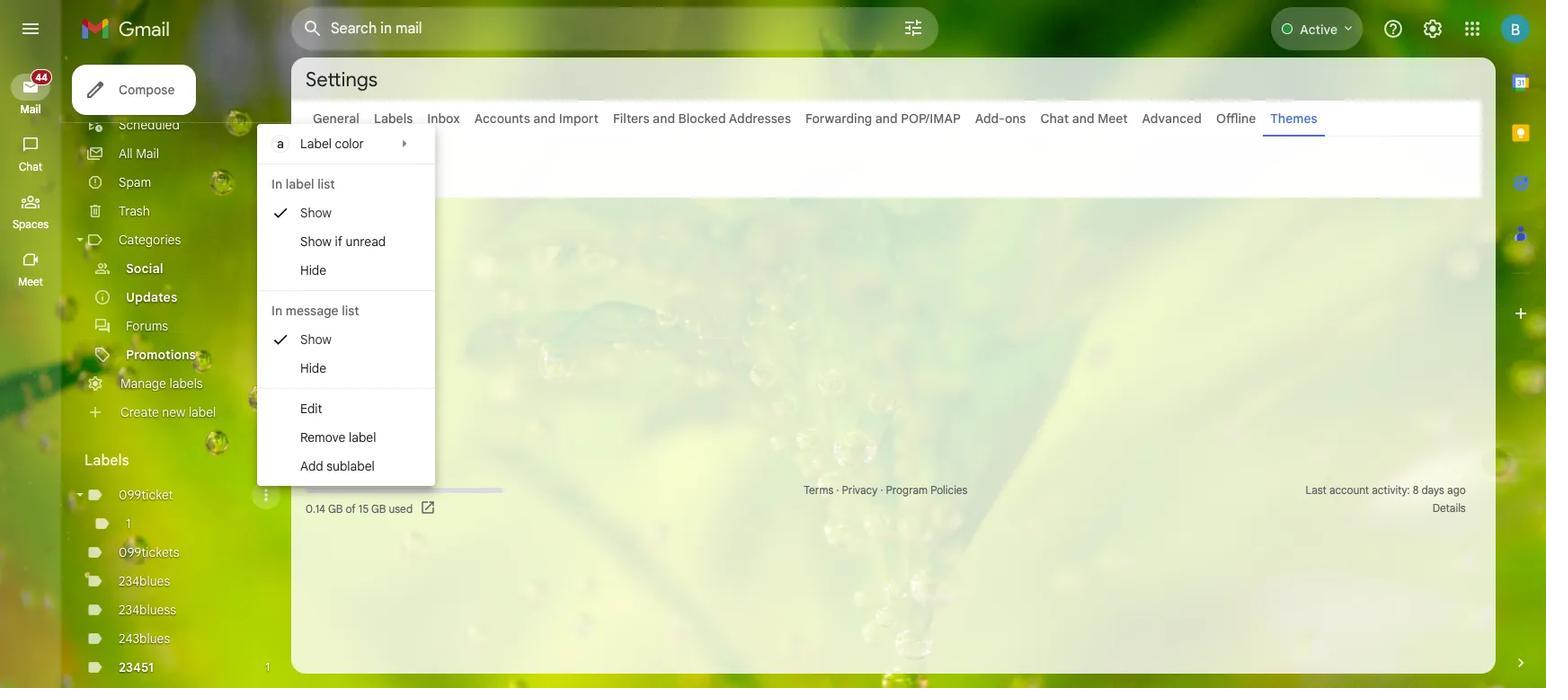 Task type: locate. For each thing, give the bounding box(es) containing it.
099ticket link
[[119, 487, 173, 504]]

and
[[534, 111, 556, 127], [653, 111, 675, 127], [876, 111, 898, 127], [1073, 111, 1095, 127]]

scheduled link
[[119, 117, 180, 133]]

1 vertical spatial in
[[272, 303, 283, 319]]

1 · from the left
[[837, 484, 840, 497]]

0 horizontal spatial gb
[[328, 502, 343, 516]]

mail right 'all'
[[136, 146, 159, 162]]

spaces
[[12, 218, 49, 231]]

labels
[[170, 376, 203, 392]]

chat down mail "heading"
[[19, 160, 42, 174]]

0 vertical spatial chat
[[1041, 111, 1069, 127]]

in
[[272, 176, 283, 192], [272, 303, 283, 319]]

1 vertical spatial list
[[342, 303, 360, 319]]

1 vertical spatial chat
[[19, 160, 42, 174]]

show down in message list
[[300, 332, 332, 348]]

accounts
[[475, 111, 530, 127]]

hide
[[300, 263, 327, 279], [300, 361, 327, 377]]

1 horizontal spatial gb
[[371, 502, 386, 516]]

and left import
[[534, 111, 556, 127]]

17
[[260, 348, 270, 362]]

0 vertical spatial mail
[[20, 103, 41, 116]]

Search in mail search field
[[291, 7, 939, 50]]

account
[[1330, 484, 1370, 497]]

1 vertical spatial 8
[[1414, 484, 1420, 497]]

meet left advanced link
[[1098, 111, 1128, 127]]

1 vertical spatial meet
[[18, 275, 43, 289]]

8 left message
[[264, 290, 270, 304]]

forwarding and pop/imap
[[806, 111, 961, 127]]

mail
[[20, 103, 41, 116], [136, 146, 159, 162]]

0 vertical spatial 1
[[126, 516, 131, 532]]

8
[[264, 290, 270, 304], [1414, 484, 1420, 497]]

0 vertical spatial in
[[272, 176, 283, 192]]

2 vertical spatial label
[[349, 430, 376, 446]]

1 link
[[126, 516, 131, 532]]

blocked
[[679, 111, 726, 127]]

0 vertical spatial 8
[[264, 290, 270, 304]]

0 vertical spatial labels
[[374, 111, 413, 127]]

privacy link
[[842, 484, 878, 497]]

099ticket
[[119, 487, 173, 504]]

hide up message
[[300, 263, 327, 279]]

in left message
[[272, 303, 283, 319]]

1 vertical spatial 1
[[266, 661, 270, 675]]

0 vertical spatial label
[[286, 176, 314, 192]]

234bluess
[[119, 603, 176, 619]]

1 horizontal spatial labels
[[374, 111, 413, 127]]

0 horizontal spatial 1
[[126, 516, 131, 532]]

44 link
[[11, 69, 52, 101]]

social
[[126, 261, 163, 277]]

list down label color
[[318, 176, 335, 192]]

and right filters
[[653, 111, 675, 127]]

gb left the 'of'
[[328, 502, 343, 516]]

4 and from the left
[[1073, 111, 1095, 127]]

1 horizontal spatial chat
[[1041, 111, 1069, 127]]

label right new
[[189, 405, 216, 421]]

manage labels
[[121, 376, 203, 392]]

accounts and import
[[475, 111, 599, 127]]

labels for labels link
[[374, 111, 413, 127]]

color
[[335, 136, 364, 152]]

0.14 gb of 15 gb used
[[306, 502, 413, 516]]

main menu image
[[20, 18, 41, 40]]

hide up "edit"
[[300, 361, 327, 377]]

general
[[313, 111, 360, 127]]

last
[[1306, 484, 1327, 497]]

list for in message list
[[342, 303, 360, 319]]

labels
[[374, 111, 413, 127], [85, 452, 129, 470]]

themes
[[1271, 111, 1318, 127]]

labels left inbox link
[[374, 111, 413, 127]]

advanced link
[[1143, 111, 1202, 127]]

menu
[[257, 124, 436, 487]]

add-ons
[[976, 111, 1027, 127]]

· right privacy
[[881, 484, 884, 497]]

1 vertical spatial labels
[[85, 452, 129, 470]]

mail heading
[[0, 103, 61, 117]]

1
[[126, 516, 131, 532], [266, 661, 270, 675]]

footer containing terms
[[291, 482, 1482, 518]]

label
[[300, 136, 332, 152]]

edit
[[300, 401, 322, 417]]

meet down spaces heading
[[18, 275, 43, 289]]

and right ons
[[1073, 111, 1095, 127]]

1 horizontal spatial meet
[[1098, 111, 1128, 127]]

inbox
[[427, 111, 460, 127]]

0 horizontal spatial ·
[[837, 484, 840, 497]]

message
[[286, 303, 339, 319]]

and for chat
[[1073, 111, 1095, 127]]

0 horizontal spatial mail
[[20, 103, 41, 116]]

2 vertical spatial show
[[300, 332, 332, 348]]

1 horizontal spatial label
[[286, 176, 314, 192]]

0 horizontal spatial list
[[318, 176, 335, 192]]

·
[[837, 484, 840, 497], [881, 484, 884, 497]]

meet heading
[[0, 275, 61, 290]]

in down a
[[272, 176, 283, 192]]

1 vertical spatial show
[[300, 234, 332, 250]]

1 horizontal spatial list
[[342, 303, 360, 319]]

1 show from the top
[[300, 205, 332, 221]]

show down in label list
[[300, 205, 332, 221]]

chat inside heading
[[19, 160, 42, 174]]

chat
[[1041, 111, 1069, 127], [19, 160, 42, 174]]

0 horizontal spatial chat
[[19, 160, 42, 174]]

labels link
[[374, 111, 413, 127]]

terms · privacy · program policies
[[804, 484, 968, 497]]

23451
[[119, 660, 154, 676]]

show
[[300, 205, 332, 221], [300, 234, 332, 250], [300, 332, 332, 348]]

add-ons link
[[976, 111, 1027, 127]]

a
[[277, 136, 284, 152]]

0 horizontal spatial 8
[[264, 290, 270, 304]]

chat right ons
[[1041, 111, 1069, 127]]

tab list
[[1497, 58, 1547, 624]]

label down label
[[286, 176, 314, 192]]

0 horizontal spatial labels
[[85, 452, 129, 470]]

terms link
[[804, 484, 834, 497]]

0 horizontal spatial label
[[189, 405, 216, 421]]

manage
[[121, 376, 166, 392]]

1 and from the left
[[534, 111, 556, 127]]

1 in from the top
[[272, 176, 283, 192]]

234bluess link
[[119, 603, 176, 619]]

navigation
[[0, 58, 63, 689]]

gmail image
[[81, 11, 179, 47]]

inbox link
[[427, 111, 460, 127]]

list right message
[[342, 303, 360, 319]]

0 vertical spatial show
[[300, 205, 332, 221]]

compose button
[[72, 65, 196, 115]]

2 horizontal spatial label
[[349, 430, 376, 446]]

8 inside last account activity: 8 days ago details
[[1414, 484, 1420, 497]]

search in mail image
[[297, 13, 329, 45]]

promotions
[[126, 347, 196, 363]]

forums
[[126, 318, 168, 335]]

label color
[[300, 136, 367, 152]]

mail down 44 "link"
[[20, 103, 41, 116]]

categories link
[[119, 232, 181, 248]]

show left if
[[300, 234, 332, 250]]

2 show from the top
[[300, 234, 332, 250]]

8 left days at the right bottom
[[1414, 484, 1420, 497]]

2 and from the left
[[653, 111, 675, 127]]

3 and from the left
[[876, 111, 898, 127]]

forwarding
[[806, 111, 873, 127]]

label for remove
[[349, 430, 376, 446]]

labels up 099ticket on the left bottom of the page
[[85, 452, 129, 470]]

program policies link
[[886, 484, 968, 497]]

meet inside heading
[[18, 275, 43, 289]]

0 vertical spatial hide
[[300, 263, 327, 279]]

sublabel
[[327, 459, 375, 475]]

gb right '15' at the bottom of page
[[371, 502, 386, 516]]

footer
[[291, 482, 1482, 518]]

1 vertical spatial hide
[[300, 361, 327, 377]]

remove
[[300, 430, 346, 446]]

gb
[[328, 502, 343, 516], [371, 502, 386, 516]]

1 vertical spatial label
[[189, 405, 216, 421]]

settings
[[306, 67, 378, 91]]

list
[[318, 176, 335, 192], [342, 303, 360, 319]]

and left the pop/imap
[[876, 111, 898, 127]]

list for in label list
[[318, 176, 335, 192]]

and for forwarding
[[876, 111, 898, 127]]

· right terms "link"
[[837, 484, 840, 497]]

all mail
[[119, 146, 159, 162]]

advanced
[[1143, 111, 1202, 127]]

3 show from the top
[[300, 332, 332, 348]]

labels for labels heading
[[85, 452, 129, 470]]

of
[[346, 502, 356, 516]]

add
[[300, 459, 323, 475]]

2 in from the top
[[272, 303, 283, 319]]

meet
[[1098, 111, 1128, 127], [18, 275, 43, 289]]

spam link
[[119, 174, 151, 191]]

spaces heading
[[0, 218, 61, 232]]

1 horizontal spatial mail
[[136, 146, 159, 162]]

forwarding and pop/imap link
[[806, 111, 961, 127]]

1 horizontal spatial 8
[[1414, 484, 1420, 497]]

label for in
[[286, 176, 314, 192]]

1 horizontal spatial ·
[[881, 484, 884, 497]]

1 vertical spatial mail
[[136, 146, 159, 162]]

label up sublabel
[[349, 430, 376, 446]]

0 horizontal spatial meet
[[18, 275, 43, 289]]

0 vertical spatial list
[[318, 176, 335, 192]]



Task type: vqa. For each thing, say whether or not it's contained in the screenshot.
top for
no



Task type: describe. For each thing, give the bounding box(es) containing it.
compose
[[119, 82, 175, 98]]

chat and meet
[[1041, 111, 1128, 127]]

navigation containing mail
[[0, 58, 63, 689]]

show if unread
[[300, 234, 386, 250]]

in label list
[[272, 176, 335, 192]]

trash link
[[119, 203, 150, 219]]

details link
[[1433, 502, 1467, 515]]

243blues link
[[119, 631, 170, 648]]

days
[[1422, 484, 1445, 497]]

privacy
[[842, 484, 878, 497]]

spam
[[119, 174, 151, 191]]

new
[[162, 405, 186, 421]]

policies
[[931, 484, 968, 497]]

filters and blocked addresses link
[[613, 111, 792, 127]]

addresses
[[729, 111, 792, 127]]

099tickets link
[[119, 545, 180, 561]]

pop/imap
[[901, 111, 961, 127]]

create
[[121, 405, 159, 421]]

import
[[559, 111, 599, 127]]

0 vertical spatial meet
[[1098, 111, 1128, 127]]

manage labels link
[[121, 376, 203, 392]]

chat and meet link
[[1041, 111, 1128, 127]]

filters
[[613, 111, 650, 127]]

2 hide from the top
[[300, 361, 327, 377]]

mail inside "heading"
[[20, 103, 41, 116]]

and for filters
[[653, 111, 675, 127]]

support image
[[1383, 18, 1405, 40]]

in for in message list
[[272, 303, 283, 319]]

1 gb from the left
[[328, 502, 343, 516]]

promotions link
[[126, 347, 196, 363]]

last account activity: 8 days ago details
[[1306, 484, 1467, 515]]

chat for chat
[[19, 160, 42, 174]]

0.14
[[306, 502, 326, 516]]

activity:
[[1373, 484, 1411, 497]]

program
[[886, 484, 928, 497]]

and for accounts
[[534, 111, 556, 127]]

ons
[[1005, 111, 1027, 127]]

unread
[[346, 234, 386, 250]]

in for in label list
[[272, 176, 283, 192]]

filters and blocked addresses
[[613, 111, 792, 127]]

ago
[[1448, 484, 1467, 497]]

trash
[[119, 203, 150, 219]]

create new label link
[[121, 405, 216, 421]]

44
[[35, 71, 48, 84]]

2 · from the left
[[881, 484, 884, 497]]

099tickets
[[119, 545, 180, 561]]

234blues link
[[119, 574, 170, 590]]

scheduled
[[119, 117, 180, 133]]

1 hide from the top
[[300, 263, 327, 279]]

settings image
[[1423, 18, 1444, 40]]

all
[[119, 146, 133, 162]]

chat for chat and meet
[[1041, 111, 1069, 127]]

themes link
[[1271, 111, 1318, 127]]

243blues
[[119, 631, 170, 648]]

234blues
[[119, 574, 170, 590]]

in message list
[[272, 303, 360, 319]]

Search in mail text field
[[331, 20, 853, 38]]

categories
[[119, 232, 181, 248]]

create new label
[[121, 405, 216, 421]]

updates
[[126, 290, 177, 306]]

chat heading
[[0, 160, 61, 174]]

social link
[[126, 261, 163, 277]]

terms
[[804, 484, 834, 497]]

offline link
[[1217, 111, 1257, 127]]

all mail link
[[119, 146, 159, 162]]

advanced search options image
[[896, 10, 932, 46]]

updates link
[[126, 290, 177, 306]]

used
[[389, 502, 413, 516]]

add sublabel
[[300, 459, 375, 475]]

23451 link
[[119, 660, 154, 676]]

2 gb from the left
[[371, 502, 386, 516]]

general link
[[313, 111, 360, 127]]

menu containing a
[[257, 124, 436, 487]]

remove label
[[300, 430, 376, 446]]

follow link to manage storage image
[[420, 500, 438, 518]]

details
[[1433, 502, 1467, 515]]

offline
[[1217, 111, 1257, 127]]

accounts and import link
[[475, 111, 599, 127]]

forums link
[[126, 318, 168, 335]]

1 horizontal spatial 1
[[266, 661, 270, 675]]

labels heading
[[85, 452, 255, 470]]



